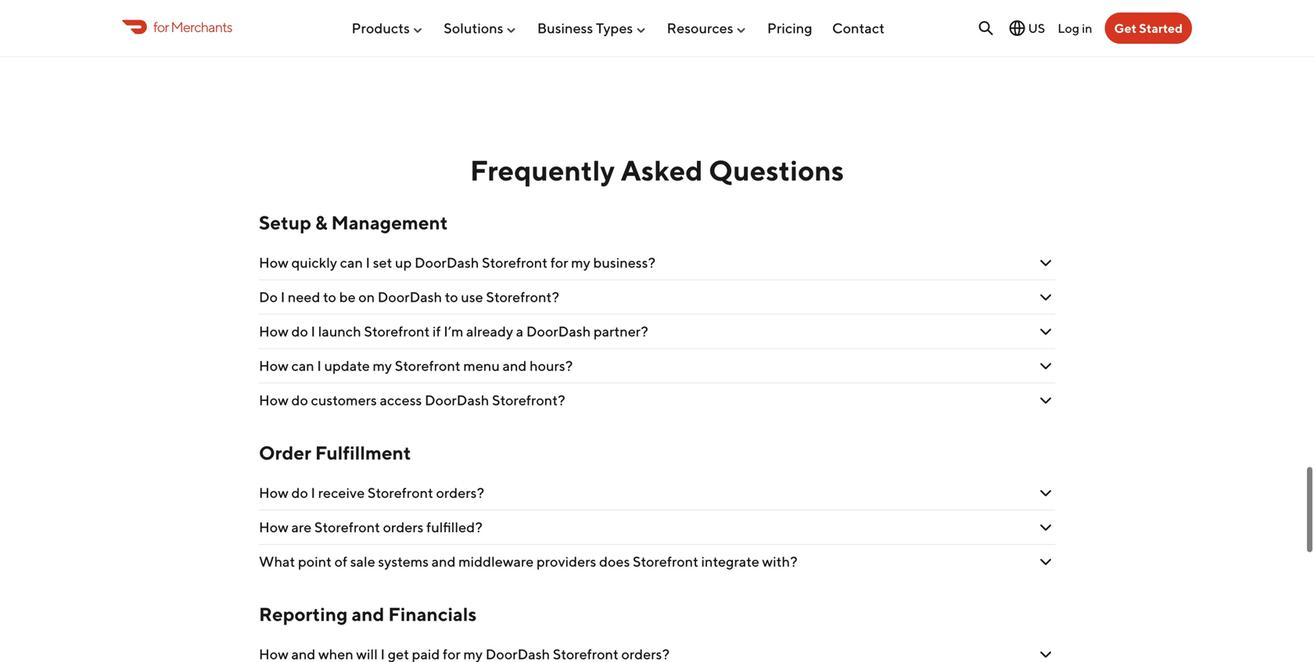 Task type: vqa. For each thing, say whether or not it's contained in the screenshot.
How do I launch Storefront if I'm already a DoorDash partner?'s do
yes



Task type: describe. For each thing, give the bounding box(es) containing it.
what point of sale systems and middleware providers does storefront integrate with?
[[259, 554, 798, 571]]

how quickly can i set up doordash storefront for my business?
[[259, 254, 656, 271]]

receive
[[318, 485, 365, 502]]

pricing
[[768, 20, 813, 37]]

how are storefront orders fulfilled?
[[259, 519, 483, 536]]

products
[[352, 20, 410, 37]]

orders?
[[436, 485, 485, 502]]

business types link
[[538, 13, 647, 43]]

get
[[1115, 21, 1137, 36]]

us
[[1029, 21, 1046, 36]]

orders
[[383, 519, 424, 536]]

how do i receive storefront orders?
[[259, 485, 485, 502]]

storefront right does on the bottom of page
[[633, 554, 699, 571]]

log in link
[[1058, 21, 1093, 35]]

1 horizontal spatial can
[[340, 254, 363, 271]]

i for receive
[[311, 485, 316, 502]]

are
[[292, 519, 312, 536]]

order
[[259, 442, 311, 465]]

for merchants link
[[122, 16, 232, 37]]

how for how can i update my storefront menu and hours?
[[259, 358, 289, 375]]

contact
[[833, 20, 885, 37]]

access
[[380, 392, 422, 409]]

1 horizontal spatial my
[[571, 254, 591, 271]]

how do customers access doordash storefront?
[[259, 392, 566, 409]]

frequently
[[470, 154, 615, 187]]

middleware
[[459, 554, 534, 571]]

chevron down image for how quickly can i set up doordash storefront for my business?
[[1037, 254, 1056, 272]]

1 vertical spatial storefront?
[[492, 392, 566, 409]]

hours?
[[530, 358, 573, 375]]

how for how are storefront orders fulfilled?
[[259, 519, 289, 536]]

partner?
[[594, 323, 649, 340]]

started
[[1140, 21, 1183, 36]]

i right do
[[281, 289, 285, 306]]

launch
[[318, 323, 361, 340]]

in
[[1083, 21, 1093, 35]]

how do i launch storefront if i'm already a doordash partner?
[[259, 323, 649, 340]]

0 vertical spatial storefront?
[[486, 289, 560, 306]]

do
[[259, 289, 278, 306]]

chevron down image for how are storefront orders fulfilled?
[[1037, 519, 1056, 537]]

merchants
[[171, 18, 232, 35]]

already
[[467, 323, 514, 340]]

pricing link
[[768, 13, 813, 43]]

0 horizontal spatial my
[[373, 358, 392, 375]]

how can i update my storefront menu and hours?
[[259, 358, 573, 375]]

do for how do customers access doordash storefront?
[[292, 392, 308, 409]]

i left set
[[366, 254, 370, 271]]

globe line image
[[1008, 19, 1027, 38]]

how for how do i receive storefront orders?
[[259, 485, 289, 502]]

update
[[324, 358, 370, 375]]

need
[[288, 289, 321, 306]]

2 vertical spatial and
[[352, 604, 385, 626]]

questions
[[709, 154, 845, 187]]

resources
[[667, 20, 734, 37]]

&
[[315, 212, 328, 234]]

fulfilled?
[[427, 519, 483, 536]]

business?
[[594, 254, 656, 271]]

chevron down image inside button
[[1037, 646, 1056, 663]]

point
[[298, 554, 332, 571]]



Task type: locate. For each thing, give the bounding box(es) containing it.
of
[[335, 554, 348, 571]]

can
[[340, 254, 363, 271], [292, 358, 314, 375]]

2 do from the top
[[292, 392, 308, 409]]

7 chevron down image from the top
[[1037, 553, 1056, 572]]

asked
[[621, 154, 703, 187]]

my
[[571, 254, 591, 271], [373, 358, 392, 375]]

storefront down receive
[[315, 519, 380, 536]]

up
[[395, 254, 412, 271]]

for merchants
[[153, 18, 232, 35]]

and down sale
[[352, 604, 385, 626]]

storefront? down hours?
[[492, 392, 566, 409]]

set
[[373, 254, 392, 271]]

1 chevron down image from the top
[[1037, 254, 1056, 272]]

doordash down up
[[378, 289, 442, 306]]

3 how from the top
[[259, 358, 289, 375]]

doordash up hours?
[[527, 323, 591, 340]]

a
[[516, 323, 524, 340]]

setup & management
[[259, 212, 448, 234]]

8 chevron down image from the top
[[1037, 646, 1056, 663]]

1 vertical spatial do
[[292, 392, 308, 409]]

4 how from the top
[[259, 392, 289, 409]]

6 how from the top
[[259, 519, 289, 536]]

1 vertical spatial for
[[551, 254, 569, 271]]

providers
[[537, 554, 597, 571]]

i left the update
[[317, 358, 322, 375]]

solutions
[[444, 20, 504, 37]]

0 vertical spatial do
[[292, 323, 308, 340]]

do i need to be on doordash to use storefront?
[[259, 289, 560, 306]]

sale
[[350, 554, 376, 571]]

to left be
[[323, 289, 337, 306]]

menu
[[464, 358, 500, 375]]

i left launch
[[311, 323, 316, 340]]

chevron down image
[[1037, 391, 1056, 410]]

business
[[538, 20, 593, 37]]

get started
[[1115, 21, 1183, 36]]

and
[[503, 358, 527, 375], [432, 554, 456, 571], [352, 604, 385, 626]]

fulfillment
[[315, 442, 411, 465]]

if
[[433, 323, 441, 340]]

chevron down image for do i need to be on doordash to use storefront?
[[1037, 288, 1056, 307]]

storefront up use
[[482, 254, 548, 271]]

contact link
[[833, 13, 885, 43]]

1 vertical spatial my
[[373, 358, 392, 375]]

for left business? on the top
[[551, 254, 569, 271]]

do left customers
[[292, 392, 308, 409]]

do for how do i receive storefront orders?
[[292, 485, 308, 502]]

storefront?
[[486, 289, 560, 306], [492, 392, 566, 409]]

0 vertical spatial and
[[503, 358, 527, 375]]

4 chevron down image from the top
[[1037, 357, 1056, 376]]

storefront? up a
[[486, 289, 560, 306]]

do down the need
[[292, 323, 308, 340]]

i
[[366, 254, 370, 271], [281, 289, 285, 306], [311, 323, 316, 340], [317, 358, 322, 375], [311, 485, 316, 502]]

log
[[1058, 21, 1080, 35]]

how for how do customers access doordash storefront?
[[259, 392, 289, 409]]

use
[[461, 289, 484, 306]]

i'm
[[444, 323, 464, 340]]

chevron down button
[[259, 638, 1056, 663]]

to
[[323, 289, 337, 306], [445, 289, 458, 306]]

storefront down if
[[395, 358, 461, 375]]

resources link
[[667, 13, 748, 43]]

0 vertical spatial my
[[571, 254, 591, 271]]

to left use
[[445, 289, 458, 306]]

i for launch
[[311, 323, 316, 340]]

1 horizontal spatial for
[[551, 254, 569, 271]]

1 do from the top
[[292, 323, 308, 340]]

be
[[339, 289, 356, 306]]

0 horizontal spatial and
[[352, 604, 385, 626]]

0 vertical spatial for
[[153, 18, 169, 35]]

chevron down image for what point of sale systems and middleware providers does storefront integrate with?
[[1037, 553, 1056, 572]]

chevron down image for how can i update my storefront menu and hours?
[[1037, 357, 1056, 376]]

1 vertical spatial can
[[292, 358, 314, 375]]

storefront down do i need to be on doordash to use storefront?
[[364, 323, 430, 340]]

5 how from the top
[[259, 485, 289, 502]]

products link
[[352, 13, 424, 43]]

customers
[[311, 392, 377, 409]]

management
[[331, 212, 448, 234]]

storefront up the orders
[[368, 485, 434, 502]]

systems
[[378, 554, 429, 571]]

my right the update
[[373, 358, 392, 375]]

i left receive
[[311, 485, 316, 502]]

on
[[359, 289, 375, 306]]

chevron down image
[[1037, 254, 1056, 272], [1037, 288, 1056, 307], [1037, 323, 1056, 341], [1037, 357, 1056, 376], [1037, 484, 1056, 503], [1037, 519, 1056, 537], [1037, 553, 1056, 572], [1037, 646, 1056, 663]]

6 chevron down image from the top
[[1037, 519, 1056, 537]]

financials
[[389, 604, 477, 626]]

and down fulfilled?
[[432, 554, 456, 571]]

doordash down menu
[[425, 392, 490, 409]]

chevron down image for how do i receive storefront orders?
[[1037, 484, 1056, 503]]

for
[[153, 18, 169, 35], [551, 254, 569, 271]]

reporting
[[259, 604, 348, 626]]

frequently asked questions
[[470, 154, 845, 187]]

do for how do i launch storefront if i'm already a doordash partner?
[[292, 323, 308, 340]]

doordash up use
[[415, 254, 479, 271]]

with?
[[763, 554, 798, 571]]

do
[[292, 323, 308, 340], [292, 392, 308, 409], [292, 485, 308, 502]]

3 do from the top
[[292, 485, 308, 502]]

0 horizontal spatial to
[[323, 289, 337, 306]]

setup
[[259, 212, 311, 234]]

types
[[596, 20, 633, 37]]

storefront
[[482, 254, 548, 271], [364, 323, 430, 340], [395, 358, 461, 375], [368, 485, 434, 502], [315, 519, 380, 536], [633, 554, 699, 571]]

order fulfillment
[[259, 442, 411, 465]]

quickly
[[292, 254, 337, 271]]

log in
[[1058, 21, 1093, 35]]

do up are
[[292, 485, 308, 502]]

business types
[[538, 20, 633, 37]]

2 to from the left
[[445, 289, 458, 306]]

2 how from the top
[[259, 323, 289, 340]]

my left business? on the top
[[571, 254, 591, 271]]

can left set
[[340, 254, 363, 271]]

2 vertical spatial do
[[292, 485, 308, 502]]

how for how do i launch storefront if i'm already a doordash partner?
[[259, 323, 289, 340]]

i for update
[[317, 358, 322, 375]]

reporting and financials
[[259, 604, 477, 626]]

5 chevron down image from the top
[[1037, 484, 1056, 503]]

1 vertical spatial and
[[432, 554, 456, 571]]

how
[[259, 254, 289, 271], [259, 323, 289, 340], [259, 358, 289, 375], [259, 392, 289, 409], [259, 485, 289, 502], [259, 519, 289, 536]]

can left the update
[[292, 358, 314, 375]]

1 horizontal spatial and
[[432, 554, 456, 571]]

3 chevron down image from the top
[[1037, 323, 1056, 341]]

0 horizontal spatial for
[[153, 18, 169, 35]]

how for how quickly can i set up doordash storefront for my business?
[[259, 254, 289, 271]]

chevron down image for how do i launch storefront if i'm already a doordash partner?
[[1037, 323, 1056, 341]]

1 horizontal spatial to
[[445, 289, 458, 306]]

1 to from the left
[[323, 289, 337, 306]]

for left merchants
[[153, 18, 169, 35]]

does
[[600, 554, 630, 571]]

1 how from the top
[[259, 254, 289, 271]]

get started button
[[1106, 13, 1193, 44]]

solutions link
[[444, 13, 518, 43]]

2 chevron down image from the top
[[1037, 288, 1056, 307]]

0 horizontal spatial can
[[292, 358, 314, 375]]

what
[[259, 554, 295, 571]]

and right menu
[[503, 358, 527, 375]]

integrate
[[702, 554, 760, 571]]

doordash
[[415, 254, 479, 271], [378, 289, 442, 306], [527, 323, 591, 340], [425, 392, 490, 409]]

2 horizontal spatial and
[[503, 358, 527, 375]]

0 vertical spatial can
[[340, 254, 363, 271]]



